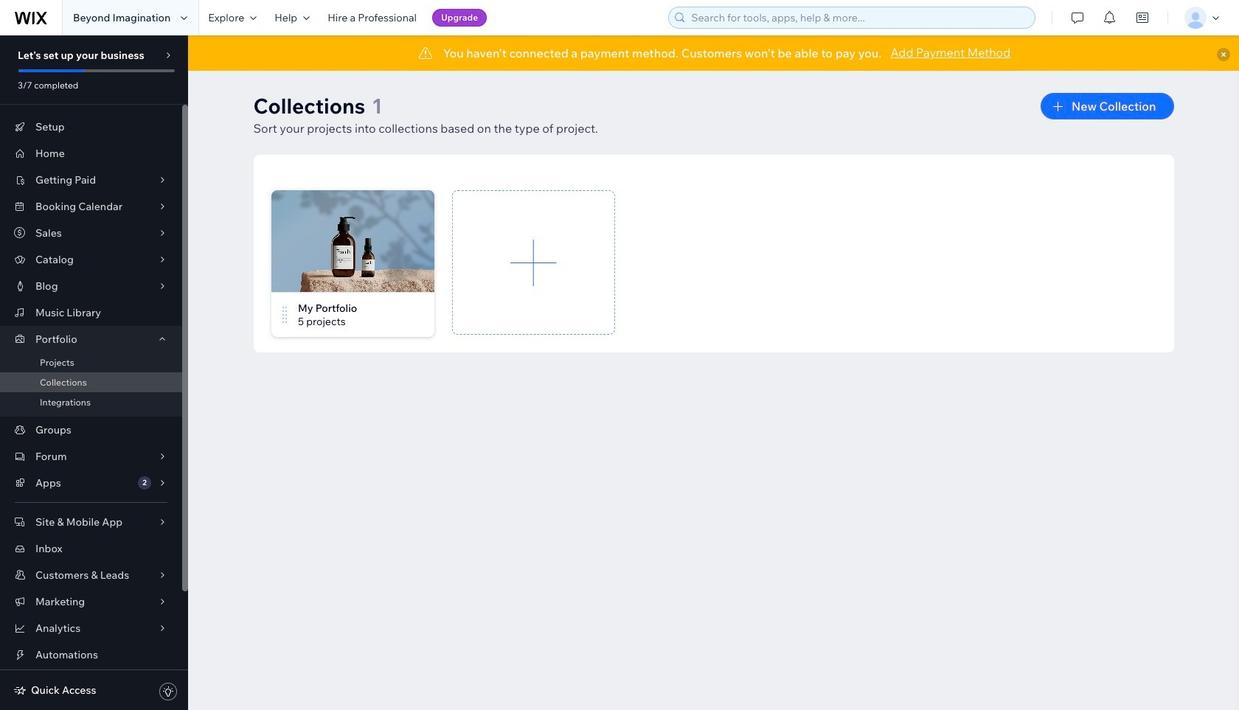 Task type: vqa. For each thing, say whether or not it's contained in the screenshot.
this inside the Checkbox
no



Task type: locate. For each thing, give the bounding box(es) containing it.
alert
[[188, 35, 1240, 71]]



Task type: describe. For each thing, give the bounding box(es) containing it.
sidebar element
[[0, 35, 188, 711]]

drag my portfolio. image
[[280, 306, 289, 324]]

to reorder, press the spacebar to grab an item; arrow keys to drag; spacebar to drop; "escape" or "tab" to cancel. list
[[271, 190, 1175, 353]]

Search for tools, apps, help & more... field
[[687, 7, 1031, 28]]



